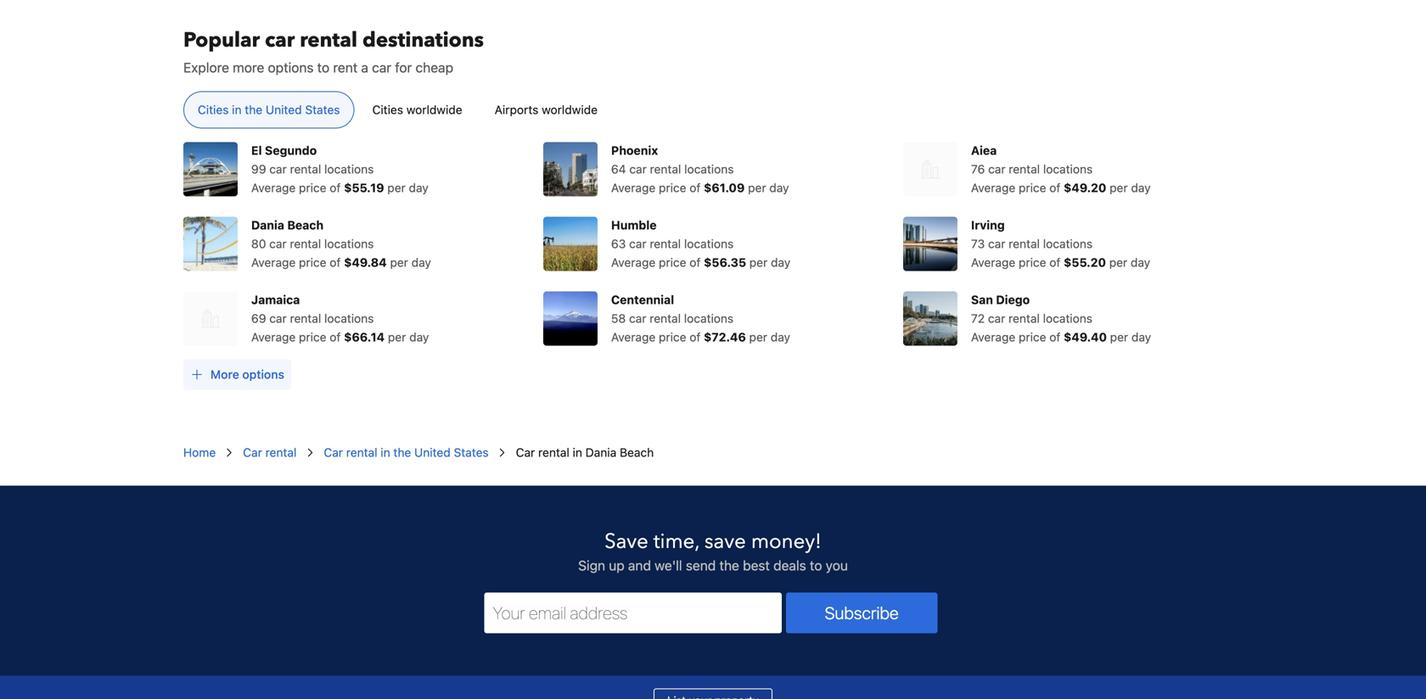 Task type: vqa. For each thing, say whether or not it's contained in the screenshot.


Task type: locate. For each thing, give the bounding box(es) containing it.
dania inside dania beach 80 car rental locations average price of $49.84 per day
[[251, 218, 284, 232]]

car rental in dania beach link
[[516, 444, 654, 461]]

average down 58
[[611, 330, 656, 344]]

day right $72.46
[[771, 330, 790, 344]]

of left $72.46
[[690, 330, 701, 344]]

0 horizontal spatial dania
[[251, 218, 284, 232]]

worldwide right the airports
[[542, 103, 598, 117]]

car down phoenix at the left top of the page
[[629, 162, 647, 176]]

rental inside humble 63 car rental locations average price of $56.35 per day
[[650, 237, 681, 251]]

day right $66.14
[[409, 330, 429, 344]]

0 vertical spatial states
[[305, 103, 340, 117]]

of inside the phoenix 64 car rental locations average price of $61.09 per day
[[690, 181, 701, 195]]

airports worldwide button
[[480, 91, 612, 128]]

0 vertical spatial the
[[245, 103, 262, 117]]

locations inside el segundo 99 car rental locations average price of $55.19 per day
[[324, 162, 374, 176]]

average down 73
[[971, 255, 1016, 269]]

to left the you
[[810, 558, 822, 574]]

1 cities from the left
[[198, 103, 229, 117]]

rental inside popular car rental destinations explore more options to rent a car for cheap
[[300, 26, 357, 54]]

2 horizontal spatial the
[[719, 558, 739, 574]]

united
[[266, 103, 302, 117], [414, 445, 451, 459]]

price inside the phoenix 64 car rental locations average price of $61.09 per day
[[659, 181, 686, 195]]

car right 76 on the top right of page
[[988, 162, 1006, 176]]

locations up the $56.35
[[684, 237, 734, 251]]

per for centennial 58 car rental locations average price of $72.46 per day
[[749, 330, 767, 344]]

locations
[[324, 162, 374, 176], [684, 162, 734, 176], [1043, 162, 1093, 176], [324, 237, 374, 251], [684, 237, 734, 251], [1043, 237, 1093, 251], [324, 311, 374, 325], [684, 311, 734, 325], [1043, 311, 1092, 325]]

cities down 'for'
[[372, 103, 403, 117]]

price inside aiea 76 car rental locations average price of $49.20 per day
[[1019, 181, 1046, 195]]

car inside car rental link
[[243, 445, 262, 459]]

1 horizontal spatial cities
[[372, 103, 403, 117]]

73
[[971, 237, 985, 251]]

dania
[[251, 218, 284, 232], [585, 445, 616, 459]]

car inside humble 63 car rental locations average price of $56.35 per day
[[629, 237, 647, 251]]

car inside san diego 72 car rental locations average price of $49.40 per day
[[988, 311, 1005, 325]]

locations for jamaica 69 car rental locations average price of $66.14 per day
[[324, 311, 374, 325]]

1 horizontal spatial beach
[[620, 445, 654, 459]]

locations for phoenix 64 car rental locations average price of $61.09 per day
[[684, 162, 734, 176]]

0 horizontal spatial united
[[266, 103, 302, 117]]

car right 73
[[988, 237, 1005, 251]]

of inside centennial 58 car rental locations average price of $72.46 per day
[[690, 330, 701, 344]]

price inside humble 63 car rental locations average price of $56.35 per day
[[659, 255, 686, 269]]

car right 72
[[988, 311, 1005, 325]]

more
[[233, 59, 264, 75]]

rental
[[300, 26, 357, 54], [290, 162, 321, 176], [650, 162, 681, 176], [1009, 162, 1040, 176], [290, 237, 321, 251], [650, 237, 681, 251], [1009, 237, 1040, 251], [290, 311, 321, 325], [650, 311, 681, 325], [1009, 311, 1040, 325], [265, 445, 297, 459], [346, 445, 377, 459], [538, 445, 569, 459]]

of inside irving 73 car rental locations average price of $55.20 per day
[[1049, 255, 1061, 269]]

day right $49.20
[[1131, 181, 1151, 195]]

popular
[[183, 26, 260, 54]]

locations inside the phoenix 64 car rental locations average price of $61.09 per day
[[684, 162, 734, 176]]

1 car from the left
[[243, 445, 262, 459]]

average down "80" at the top of page
[[251, 255, 296, 269]]

of left $66.14
[[330, 330, 341, 344]]

to inside popular car rental destinations explore more options to rent a car for cheap
[[317, 59, 330, 75]]

0 vertical spatial dania
[[251, 218, 284, 232]]

per right the $56.35
[[749, 255, 768, 269]]

of left $49.40
[[1049, 330, 1061, 344]]

day for humble 63 car rental locations average price of $56.35 per day
[[771, 255, 791, 269]]

per right $72.46
[[749, 330, 767, 344]]

price for irving 73 car rental locations average price of $55.20 per day
[[1019, 255, 1046, 269]]

per inside san diego 72 car rental locations average price of $49.40 per day
[[1110, 330, 1128, 344]]

locations up $61.09 at the top of page
[[684, 162, 734, 176]]

car down jamaica
[[269, 311, 287, 325]]

0 vertical spatial united
[[266, 103, 302, 117]]

el
[[251, 143, 262, 157]]

average
[[251, 181, 296, 195], [611, 181, 656, 195], [971, 181, 1016, 195], [251, 255, 296, 269], [611, 255, 656, 269], [971, 255, 1016, 269], [251, 330, 296, 344], [611, 330, 656, 344], [971, 330, 1016, 344]]

average down the 64
[[611, 181, 656, 195]]

worldwide for airports worldwide
[[542, 103, 598, 117]]

2 horizontal spatial car
[[516, 445, 535, 459]]

of
[[330, 181, 341, 195], [690, 181, 701, 195], [1049, 181, 1061, 195], [330, 255, 341, 269], [690, 255, 701, 269], [1049, 255, 1061, 269], [330, 330, 341, 344], [690, 330, 701, 344], [1049, 330, 1061, 344]]

per for jamaica 69 car rental locations average price of $66.14 per day
[[388, 330, 406, 344]]

locations inside jamaica 69 car rental locations average price of $66.14 per day
[[324, 311, 374, 325]]

per right $49.20
[[1110, 181, 1128, 195]]

1 worldwide from the left
[[406, 103, 462, 117]]

car inside car rental in the united states link
[[324, 445, 343, 459]]

cities worldwide button
[[358, 91, 477, 128]]

cities
[[198, 103, 229, 117], [372, 103, 403, 117]]

0 horizontal spatial states
[[305, 103, 340, 117]]

0 vertical spatial to
[[317, 59, 330, 75]]

locations inside centennial 58 car rental locations average price of $72.46 per day
[[684, 311, 734, 325]]

price for centennial 58 car rental locations average price of $72.46 per day
[[659, 330, 686, 344]]

per inside irving 73 car rental locations average price of $55.20 per day
[[1109, 255, 1127, 269]]

car inside the phoenix 64 car rental locations average price of $61.09 per day
[[629, 162, 647, 176]]

of inside jamaica 69 car rental locations average price of $66.14 per day
[[330, 330, 341, 344]]

0 horizontal spatial to
[[317, 59, 330, 75]]

per right $49.40
[[1110, 330, 1128, 344]]

average down 63
[[611, 255, 656, 269]]

day right the $56.35
[[771, 255, 791, 269]]

per inside aiea 76 car rental locations average price of $49.20 per day
[[1110, 181, 1128, 195]]

locations up $55.20
[[1043, 237, 1093, 251]]

day inside humble 63 car rental locations average price of $56.35 per day
[[771, 255, 791, 269]]

locations inside aiea 76 car rental locations average price of $49.20 per day
[[1043, 162, 1093, 176]]

worldwide down cheap
[[406, 103, 462, 117]]

car right 58
[[629, 311, 646, 325]]

price up diego
[[1019, 255, 1046, 269]]

2 worldwide from the left
[[542, 103, 598, 117]]

2 car from the left
[[324, 445, 343, 459]]

average inside the phoenix 64 car rental locations average price of $61.09 per day
[[611, 181, 656, 195]]

$66.14
[[344, 330, 385, 344]]

for
[[395, 59, 412, 75]]

day right $55.20
[[1131, 255, 1150, 269]]

price for aiea 76 car rental locations average price of $49.20 per day
[[1019, 181, 1046, 195]]

car
[[243, 445, 262, 459], [324, 445, 343, 459], [516, 445, 535, 459]]

car right popular
[[265, 26, 295, 54]]

in for car rental in the united states
[[381, 445, 390, 459]]

price
[[299, 181, 326, 195], [659, 181, 686, 195], [1019, 181, 1046, 195], [299, 255, 326, 269], [659, 255, 686, 269], [1019, 255, 1046, 269], [299, 330, 326, 344], [659, 330, 686, 344], [1019, 330, 1046, 344]]

of left $49.84
[[330, 255, 341, 269]]

airports worldwide
[[495, 103, 598, 117]]

to left the rent
[[317, 59, 330, 75]]

per inside the phoenix 64 car rental locations average price of $61.09 per day
[[748, 181, 766, 195]]

destinations
[[363, 26, 484, 54]]

2 horizontal spatial in
[[573, 445, 582, 459]]

of left the $56.35
[[690, 255, 701, 269]]

of for phoenix 64 car rental locations average price of $61.09 per day
[[690, 181, 701, 195]]

per inside jamaica 69 car rental locations average price of $66.14 per day
[[388, 330, 406, 344]]

day for centennial 58 car rental locations average price of $72.46 per day
[[771, 330, 790, 344]]

to
[[317, 59, 330, 75], [810, 558, 822, 574]]

per
[[387, 181, 406, 195], [748, 181, 766, 195], [1110, 181, 1128, 195], [390, 255, 408, 269], [749, 255, 768, 269], [1109, 255, 1127, 269], [388, 330, 406, 344], [749, 330, 767, 344], [1110, 330, 1128, 344]]

per right $55.20
[[1109, 255, 1127, 269]]

0 vertical spatial beach
[[287, 218, 324, 232]]

jamaica
[[251, 293, 300, 307]]

price up centennial at the left top of the page
[[659, 255, 686, 269]]

price up jamaica
[[299, 255, 326, 269]]

cities in the united states button
[[183, 91, 354, 128]]

day for phoenix 64 car rental locations average price of $61.09 per day
[[769, 181, 789, 195]]

day inside irving 73 car rental locations average price of $55.20 per day
[[1131, 255, 1150, 269]]

69
[[251, 311, 266, 325]]

of inside humble 63 car rental locations average price of $56.35 per day
[[690, 255, 701, 269]]

per inside dania beach 80 car rental locations average price of $49.84 per day
[[390, 255, 408, 269]]

1 horizontal spatial united
[[414, 445, 451, 459]]

1 horizontal spatial the
[[393, 445, 411, 459]]

1 horizontal spatial car
[[324, 445, 343, 459]]

1 horizontal spatial states
[[454, 445, 489, 459]]

of for irving 73 car rental locations average price of $55.20 per day
[[1049, 255, 1061, 269]]

average down 69
[[251, 330, 296, 344]]

up
[[609, 558, 625, 574]]

cities for cities in the united states
[[198, 103, 229, 117]]

price down centennial at the left top of the page
[[659, 330, 686, 344]]

day right $49.40
[[1131, 330, 1151, 344]]

cheap car rental in jamaica image
[[183, 291, 238, 346]]

80
[[251, 237, 266, 251]]

average down '99'
[[251, 181, 296, 195]]

1 vertical spatial to
[[810, 558, 822, 574]]

car right '99'
[[269, 162, 287, 176]]

save time, save money! footer
[[0, 485, 1426, 699]]

1 horizontal spatial in
[[381, 445, 390, 459]]

day right $49.84
[[411, 255, 431, 269]]

of left $55.20
[[1049, 255, 1061, 269]]

per right $61.09 at the top of page
[[748, 181, 766, 195]]

1 vertical spatial dania
[[585, 445, 616, 459]]

average inside centennial 58 car rental locations average price of $72.46 per day
[[611, 330, 656, 344]]

we'll
[[655, 558, 682, 574]]

cheap car rental in aiea image
[[903, 142, 958, 196]]

0 horizontal spatial worldwide
[[406, 103, 462, 117]]

1 vertical spatial united
[[414, 445, 451, 459]]

average down 76 on the top right of page
[[971, 181, 1016, 195]]

locations inside san diego 72 car rental locations average price of $49.40 per day
[[1043, 311, 1092, 325]]

58
[[611, 311, 626, 325]]

average for jamaica 69 car rental locations average price of $66.14 per day
[[251, 330, 296, 344]]

price inside centennial 58 car rental locations average price of $72.46 per day
[[659, 330, 686, 344]]

per right $66.14
[[388, 330, 406, 344]]

2 vertical spatial the
[[719, 558, 739, 574]]

3 car from the left
[[516, 445, 535, 459]]

per right $49.84
[[390, 255, 408, 269]]

locations up $49.20
[[1043, 162, 1093, 176]]

price down segundo
[[299, 181, 326, 195]]

car inside centennial 58 car rental locations average price of $72.46 per day
[[629, 311, 646, 325]]

0 horizontal spatial the
[[245, 103, 262, 117]]

locations up $55.19
[[324, 162, 374, 176]]

average for humble 63 car rental locations average price of $56.35 per day
[[611, 255, 656, 269]]

per for phoenix 64 car rental locations average price of $61.09 per day
[[748, 181, 766, 195]]

money!
[[751, 528, 822, 556]]

average for irving 73 car rental locations average price of $55.20 per day
[[971, 255, 1016, 269]]

the
[[245, 103, 262, 117], [393, 445, 411, 459], [719, 558, 739, 574]]

day right $61.09 at the top of page
[[769, 181, 789, 195]]

day inside aiea 76 car rental locations average price of $49.20 per day
[[1131, 181, 1151, 195]]

locations for aiea 76 car rental locations average price of $49.20 per day
[[1043, 162, 1093, 176]]

car right a
[[372, 59, 391, 75]]

average inside jamaica 69 car rental locations average price of $66.14 per day
[[251, 330, 296, 344]]

to inside save time, save money! sign up and we'll send the best deals to you
[[810, 558, 822, 574]]

irving 73 car rental locations average price of $55.20 per day
[[971, 218, 1150, 269]]

of inside aiea 76 car rental locations average price of $49.20 per day
[[1049, 181, 1061, 195]]

price left $66.14
[[299, 330, 326, 344]]

1 horizontal spatial worldwide
[[542, 103, 598, 117]]

cheap car rental in humble image
[[543, 217, 598, 271]]

tab list containing cities in the united states
[[170, 91, 1256, 129]]

tab list
[[170, 91, 1256, 129]]

0 vertical spatial options
[[268, 59, 314, 75]]

aiea 76 car rental locations average price of $49.20 per day
[[971, 143, 1151, 195]]

1 vertical spatial the
[[393, 445, 411, 459]]

you
[[826, 558, 848, 574]]

per inside centennial 58 car rental locations average price of $72.46 per day
[[749, 330, 767, 344]]

more
[[211, 367, 239, 381]]

$55.19
[[344, 181, 384, 195]]

average inside irving 73 car rental locations average price of $55.20 per day
[[971, 255, 1016, 269]]

aiea
[[971, 143, 997, 157]]

per for humble 63 car rental locations average price of $56.35 per day
[[749, 255, 768, 269]]

locations up $49.84
[[324, 237, 374, 251]]

car down the humble
[[629, 237, 647, 251]]

home
[[183, 445, 216, 459]]

cities inside cities worldwide button
[[372, 103, 403, 117]]

of left $61.09 at the top of page
[[690, 181, 701, 195]]

of left $55.19
[[330, 181, 341, 195]]

day inside centennial 58 car rental locations average price of $72.46 per day
[[771, 330, 790, 344]]

average inside aiea 76 car rental locations average price of $49.20 per day
[[971, 181, 1016, 195]]

per for irving 73 car rental locations average price of $55.20 per day
[[1109, 255, 1127, 269]]

beach
[[287, 218, 324, 232], [620, 445, 654, 459]]

options
[[268, 59, 314, 75], [242, 367, 284, 381]]

0 horizontal spatial car
[[243, 445, 262, 459]]

0 horizontal spatial cities
[[198, 103, 229, 117]]

of for aiea 76 car rental locations average price of $49.20 per day
[[1049, 181, 1061, 195]]

per right $55.19
[[387, 181, 406, 195]]

2 cities from the left
[[372, 103, 403, 117]]

day right $55.19
[[409, 181, 429, 195]]

per inside humble 63 car rental locations average price of $56.35 per day
[[749, 255, 768, 269]]

of left $49.20
[[1049, 181, 1061, 195]]

price down diego
[[1019, 330, 1046, 344]]

1 vertical spatial states
[[454, 445, 489, 459]]

cities down "explore"
[[198, 103, 229, 117]]

locations up $49.40
[[1043, 311, 1092, 325]]

locations inside irving 73 car rental locations average price of $55.20 per day
[[1043, 237, 1093, 251]]

average down 72
[[971, 330, 1016, 344]]

worldwide for cities worldwide
[[406, 103, 462, 117]]

irving
[[971, 218, 1005, 232]]

states
[[305, 103, 340, 117], [454, 445, 489, 459]]

car
[[265, 26, 295, 54], [372, 59, 391, 75], [269, 162, 287, 176], [629, 162, 647, 176], [988, 162, 1006, 176], [269, 237, 287, 251], [629, 237, 647, 251], [988, 237, 1005, 251], [269, 311, 287, 325], [629, 311, 646, 325], [988, 311, 1005, 325]]

rental inside irving 73 car rental locations average price of $55.20 per day
[[1009, 237, 1040, 251]]

rental inside the phoenix 64 car rental locations average price of $61.09 per day
[[650, 162, 681, 176]]

price inside irving 73 car rental locations average price of $55.20 per day
[[1019, 255, 1046, 269]]

locations up $66.14
[[324, 311, 374, 325]]

locations up $72.46
[[684, 311, 734, 325]]

price left $61.09 at the top of page
[[659, 181, 686, 195]]

subscribe
[[825, 603, 899, 623]]

average for aiea 76 car rental locations average price of $49.20 per day
[[971, 181, 1016, 195]]

car right "80" at the top of page
[[269, 237, 287, 251]]

0 horizontal spatial in
[[232, 103, 242, 117]]

72
[[971, 311, 985, 325]]

price inside jamaica 69 car rental locations average price of $66.14 per day
[[299, 330, 326, 344]]

1 vertical spatial beach
[[620, 445, 654, 459]]

1 vertical spatial options
[[242, 367, 284, 381]]

day inside jamaica 69 car rental locations average price of $66.14 per day
[[409, 330, 429, 344]]

el segundo 99 car rental locations average price of $55.19 per day
[[251, 143, 429, 195]]

locations inside humble 63 car rental locations average price of $56.35 per day
[[684, 237, 734, 251]]

day inside the phoenix 64 car rental locations average price of $61.09 per day
[[769, 181, 789, 195]]

cheap
[[416, 59, 453, 75]]

day
[[409, 181, 429, 195], [769, 181, 789, 195], [1131, 181, 1151, 195], [411, 255, 431, 269], [771, 255, 791, 269], [1131, 255, 1150, 269], [409, 330, 429, 344], [771, 330, 790, 344], [1131, 330, 1151, 344]]

average inside humble 63 car rental locations average price of $56.35 per day
[[611, 255, 656, 269]]

price left $49.20
[[1019, 181, 1046, 195]]

cities inside cities in the united states button
[[198, 103, 229, 117]]

car rental in the united states
[[324, 445, 489, 459]]

cheap car rental in dania beach image
[[183, 217, 238, 271]]

phoenix
[[611, 143, 658, 157]]

rental inside jamaica 69 car rental locations average price of $66.14 per day
[[290, 311, 321, 325]]

1 horizontal spatial to
[[810, 558, 822, 574]]

worldwide
[[406, 103, 462, 117], [542, 103, 598, 117]]

price inside el segundo 99 car rental locations average price of $55.19 per day
[[299, 181, 326, 195]]

0 horizontal spatial beach
[[287, 218, 324, 232]]

home link
[[183, 444, 216, 461]]

price for humble 63 car rental locations average price of $56.35 per day
[[659, 255, 686, 269]]

in
[[232, 103, 242, 117], [381, 445, 390, 459], [573, 445, 582, 459]]



Task type: describe. For each thing, give the bounding box(es) containing it.
average for centennial 58 car rental locations average price of $72.46 per day
[[611, 330, 656, 344]]

more options button
[[183, 359, 291, 390]]

rental inside centennial 58 car rental locations average price of $72.46 per day
[[650, 311, 681, 325]]

of inside dania beach 80 car rental locations average price of $49.84 per day
[[330, 255, 341, 269]]

cheap car rental in san diego image
[[903, 291, 958, 346]]

dania beach 80 car rental locations average price of $49.84 per day
[[251, 218, 431, 269]]

day inside el segundo 99 car rental locations average price of $55.19 per day
[[409, 181, 429, 195]]

day for irving 73 car rental locations average price of $55.20 per day
[[1131, 255, 1150, 269]]

$56.35
[[704, 255, 746, 269]]

humble
[[611, 218, 657, 232]]

day inside dania beach 80 car rental locations average price of $49.84 per day
[[411, 255, 431, 269]]

$49.84
[[344, 255, 387, 269]]

cities for cities worldwide
[[372, 103, 403, 117]]

segundo
[[265, 143, 317, 157]]

san
[[971, 293, 993, 307]]

humble 63 car rental locations average price of $56.35 per day
[[611, 218, 791, 269]]

car inside aiea 76 car rental locations average price of $49.20 per day
[[988, 162, 1006, 176]]

save time, save money! sign up and we'll send the best deals to you
[[578, 528, 848, 574]]

states inside button
[[305, 103, 340, 117]]

diego
[[996, 293, 1030, 307]]

car inside el segundo 99 car rental locations average price of $55.19 per day
[[269, 162, 287, 176]]

price for phoenix 64 car rental locations average price of $61.09 per day
[[659, 181, 686, 195]]

popular car rental destinations explore more options to rent a car for cheap
[[183, 26, 484, 75]]

centennial
[[611, 293, 674, 307]]

rental inside aiea 76 car rental locations average price of $49.20 per day
[[1009, 162, 1040, 176]]

phoenix 64 car rental locations average price of $61.09 per day
[[611, 143, 789, 195]]

cheap car rental in phoenix image
[[543, 142, 598, 196]]

time,
[[653, 528, 699, 556]]

63
[[611, 237, 626, 251]]

of for jamaica 69 car rental locations average price of $66.14 per day
[[330, 330, 341, 344]]

car inside irving 73 car rental locations average price of $55.20 per day
[[988, 237, 1005, 251]]

save
[[604, 528, 648, 556]]

price for jamaica 69 car rental locations average price of $66.14 per day
[[299, 330, 326, 344]]

rental inside san diego 72 car rental locations average price of $49.40 per day
[[1009, 311, 1040, 325]]

rental inside el segundo 99 car rental locations average price of $55.19 per day
[[290, 162, 321, 176]]

options inside button
[[242, 367, 284, 381]]

car for car rental
[[243, 445, 262, 459]]

the inside save time, save money! sign up and we'll send the best deals to you
[[719, 558, 739, 574]]

the inside button
[[245, 103, 262, 117]]

$49.40
[[1064, 330, 1107, 344]]

beach inside dania beach 80 car rental locations average price of $49.84 per day
[[287, 218, 324, 232]]

and
[[628, 558, 651, 574]]

car for car rental in dania beach
[[516, 445, 535, 459]]

$49.20
[[1064, 181, 1106, 195]]

a
[[361, 59, 368, 75]]

jamaica 69 car rental locations average price of $66.14 per day
[[251, 293, 429, 344]]

car rental in the united states link
[[324, 444, 489, 461]]

Your email address email field
[[484, 593, 782, 633]]

subscribe button
[[786, 593, 938, 633]]

rental inside dania beach 80 car rental locations average price of $49.84 per day
[[290, 237, 321, 251]]

day for jamaica 69 car rental locations average price of $66.14 per day
[[409, 330, 429, 344]]

per for aiea 76 car rental locations average price of $49.20 per day
[[1110, 181, 1128, 195]]

best
[[743, 558, 770, 574]]

day for aiea 76 car rental locations average price of $49.20 per day
[[1131, 181, 1151, 195]]

day inside san diego 72 car rental locations average price of $49.40 per day
[[1131, 330, 1151, 344]]

average inside el segundo 99 car rental locations average price of $55.19 per day
[[251, 181, 296, 195]]

cheap car rental in el segundo image
[[183, 142, 238, 196]]

$72.46
[[704, 330, 746, 344]]

car rental in dania beach
[[516, 445, 654, 459]]

in for car rental in dania beach
[[573, 445, 582, 459]]

explore
[[183, 59, 229, 75]]

locations for irving 73 car rental locations average price of $55.20 per day
[[1043, 237, 1093, 251]]

car rental
[[243, 445, 297, 459]]

average inside dania beach 80 car rental locations average price of $49.84 per day
[[251, 255, 296, 269]]

car inside dania beach 80 car rental locations average price of $49.84 per day
[[269, 237, 287, 251]]

sign
[[578, 558, 605, 574]]

of for centennial 58 car rental locations average price of $72.46 per day
[[690, 330, 701, 344]]

in inside button
[[232, 103, 242, 117]]

of for humble 63 car rental locations average price of $56.35 per day
[[690, 255, 701, 269]]

per inside el segundo 99 car rental locations average price of $55.19 per day
[[387, 181, 406, 195]]

locations for humble 63 car rental locations average price of $56.35 per day
[[684, 237, 734, 251]]

cities in the united states
[[198, 103, 340, 117]]

car inside jamaica 69 car rental locations average price of $66.14 per day
[[269, 311, 287, 325]]

car rental link
[[243, 444, 297, 461]]

united inside button
[[266, 103, 302, 117]]

deals
[[773, 558, 806, 574]]

$55.20
[[1064, 255, 1106, 269]]

cities worldwide
[[372, 103, 462, 117]]

of inside san diego 72 car rental locations average price of $49.40 per day
[[1049, 330, 1061, 344]]

cheap car rental in irving image
[[903, 217, 958, 271]]

64
[[611, 162, 626, 176]]

send
[[686, 558, 716, 574]]

car for car rental in the united states
[[324, 445, 343, 459]]

average inside san diego 72 car rental locations average price of $49.40 per day
[[971, 330, 1016, 344]]

76
[[971, 162, 985, 176]]

of inside el segundo 99 car rental locations average price of $55.19 per day
[[330, 181, 341, 195]]

cheap car rental in centennial image
[[543, 291, 598, 346]]

airports
[[495, 103, 539, 117]]

more options
[[211, 367, 284, 381]]

san diego 72 car rental locations average price of $49.40 per day
[[971, 293, 1151, 344]]

99
[[251, 162, 266, 176]]

$61.09
[[704, 181, 745, 195]]

price inside dania beach 80 car rental locations average price of $49.84 per day
[[299, 255, 326, 269]]

centennial 58 car rental locations average price of $72.46 per day
[[611, 293, 790, 344]]

locations inside dania beach 80 car rental locations average price of $49.84 per day
[[324, 237, 374, 251]]

average for phoenix 64 car rental locations average price of $61.09 per day
[[611, 181, 656, 195]]

1 horizontal spatial dania
[[585, 445, 616, 459]]

rent
[[333, 59, 358, 75]]

save
[[704, 528, 746, 556]]

options inside popular car rental destinations explore more options to rent a car for cheap
[[268, 59, 314, 75]]

price inside san diego 72 car rental locations average price of $49.40 per day
[[1019, 330, 1046, 344]]

locations for centennial 58 car rental locations average price of $72.46 per day
[[684, 311, 734, 325]]



